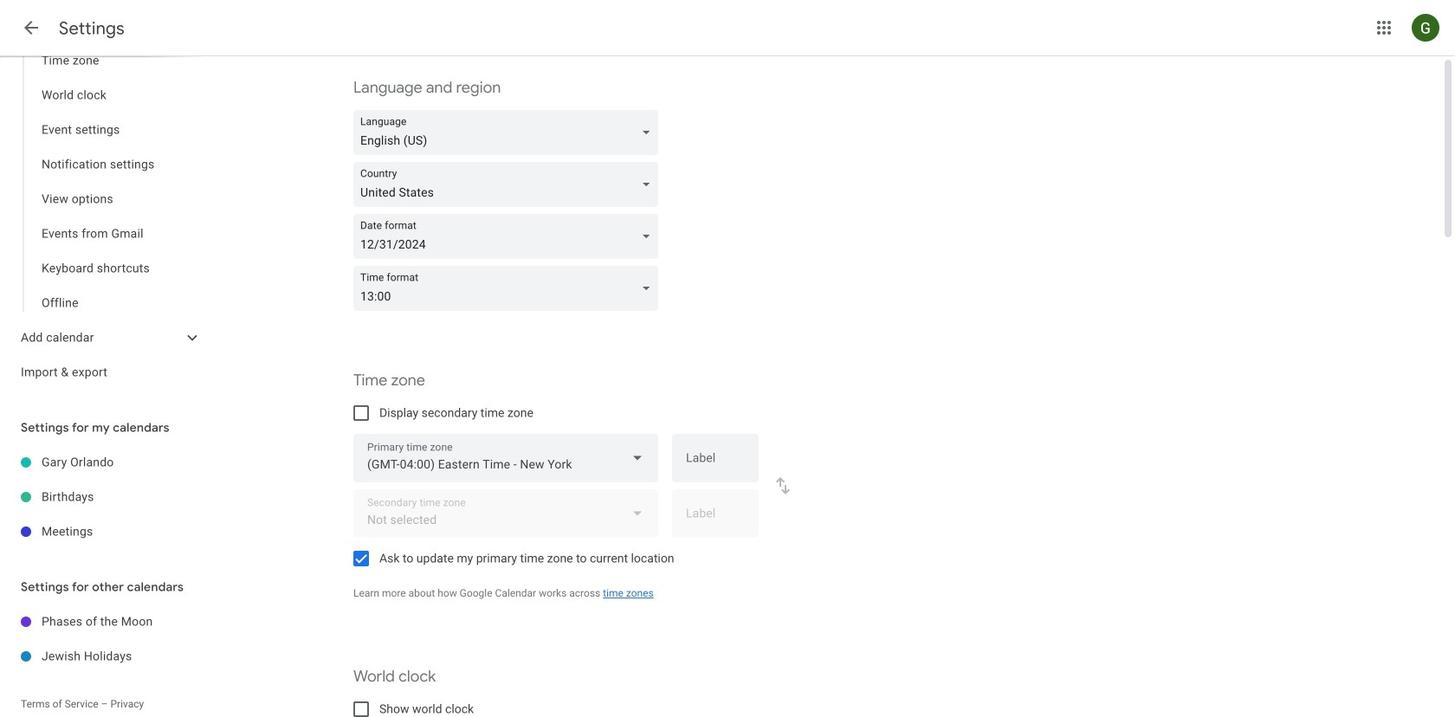 Task type: vqa. For each thing, say whether or not it's contained in the screenshot.
Gary Orlando tree item
yes



Task type: locate. For each thing, give the bounding box(es) containing it.
2 tree from the top
[[0, 445, 208, 549]]

2 vertical spatial tree
[[0, 605, 208, 674]]

tree
[[0, 0, 208, 390], [0, 445, 208, 549], [0, 605, 208, 674]]

None field
[[353, 110, 665, 155], [353, 162, 665, 207], [353, 214, 665, 259], [353, 266, 665, 311], [353, 434, 658, 483], [353, 110, 665, 155], [353, 162, 665, 207], [353, 214, 665, 259], [353, 266, 665, 311], [353, 434, 658, 483]]

go back image
[[21, 17, 42, 38]]

swap time zones image
[[773, 476, 793, 496]]

3 tree from the top
[[0, 605, 208, 674]]

gary orlando tree item
[[0, 445, 208, 480]]

1 tree from the top
[[0, 0, 208, 390]]

0 vertical spatial tree
[[0, 0, 208, 390]]

group
[[0, 9, 208, 321]]

Label for secondary time zone. text field
[[686, 508, 745, 532]]

birthdays tree item
[[0, 480, 208, 515]]

Label for primary time zone. text field
[[686, 452, 745, 477]]

1 vertical spatial tree
[[0, 445, 208, 549]]

heading
[[59, 17, 125, 39]]

jewish holidays tree item
[[0, 639, 208, 674]]



Task type: describe. For each thing, give the bounding box(es) containing it.
meetings tree item
[[0, 515, 208, 549]]

phases of the moon tree item
[[0, 605, 208, 639]]



